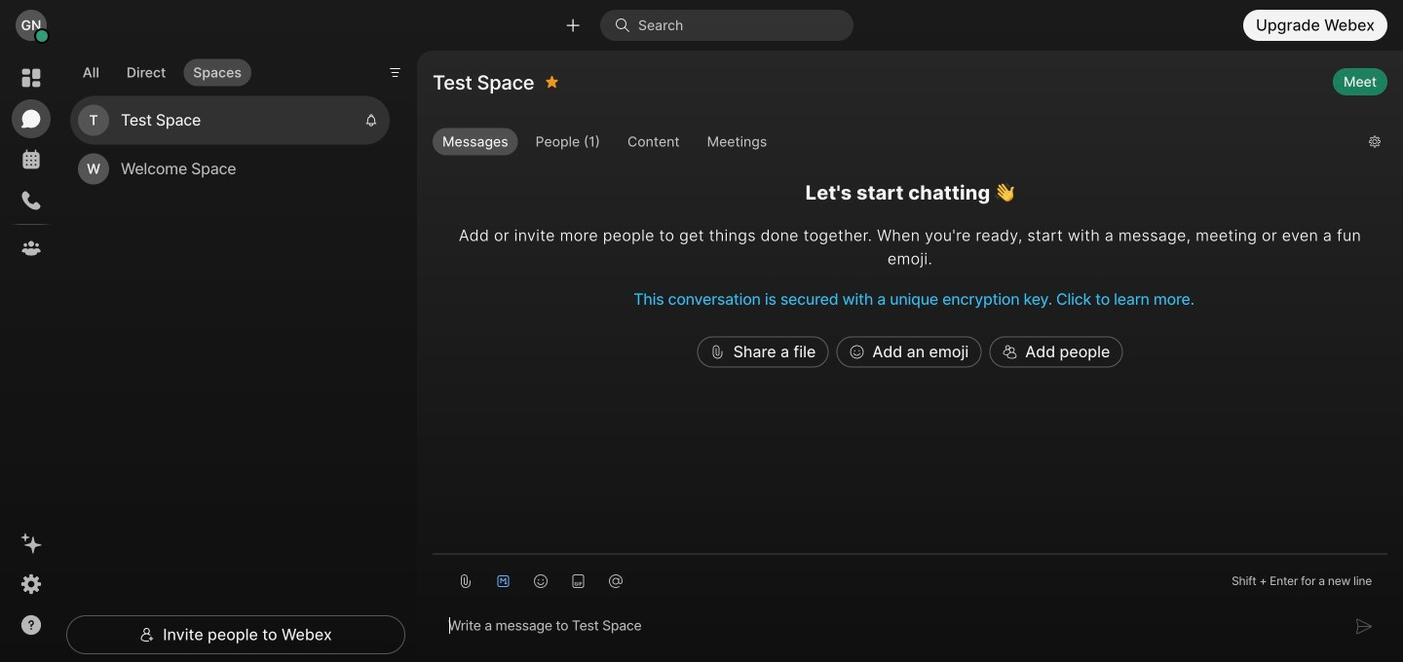 Task type: describe. For each thing, give the bounding box(es) containing it.
webex tab list
[[12, 58, 51, 268]]

you will be notified of all new messages in this space image
[[365, 114, 378, 127]]



Task type: vqa. For each thing, say whether or not it's contained in the screenshot.
message composer toolbar element
yes



Task type: locate. For each thing, give the bounding box(es) containing it.
navigation
[[0, 51, 62, 663]]

tab list
[[68, 47, 256, 92]]

group
[[433, 128, 1354, 160]]

message composer toolbar element
[[433, 555, 1388, 600]]

test space, you will be notified of all new messages in this space list item
[[70, 96, 390, 145]]

welcome space list item
[[70, 145, 390, 194]]



